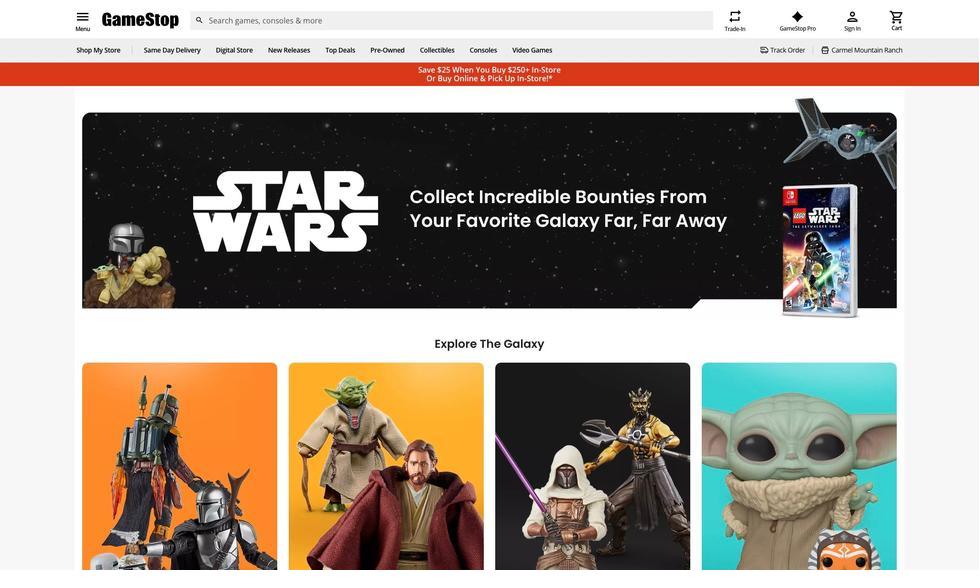 Task type: locate. For each thing, give the bounding box(es) containing it.
mando & boba fett image
[[82, 363, 277, 571]]

gamestop pro icon image
[[792, 11, 804, 22]]

None search field
[[190, 11, 714, 30]]

gamestop image
[[102, 11, 179, 30]]

Search games, consoles & more search field
[[209, 11, 696, 30]]

star wars funko image
[[702, 363, 897, 571]]



Task type: vqa. For each thing, say whether or not it's contained in the screenshot.
FG-CAPK-HMT-USA
no



Task type: describe. For each thing, give the bounding box(es) containing it.
star wars image
[[82, 96, 897, 322]]

black series image
[[496, 363, 691, 571]]

vintage collection image
[[289, 363, 484, 571]]



